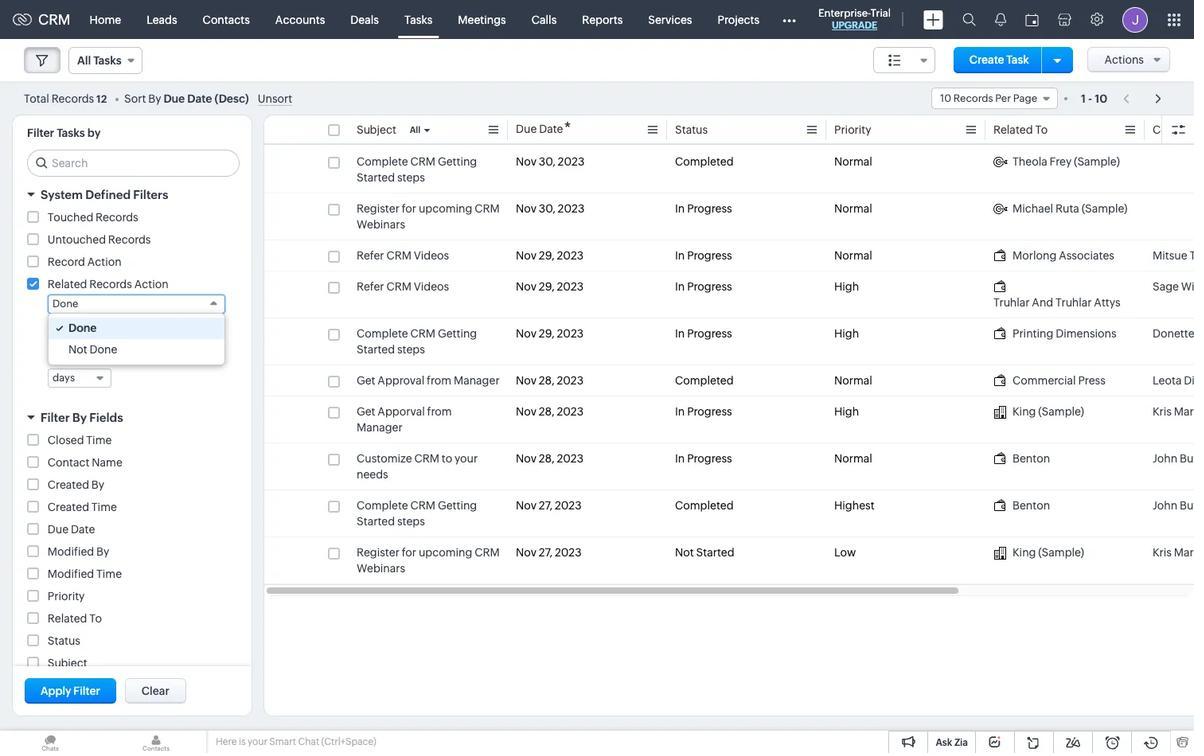 Task type: describe. For each thing, give the bounding box(es) containing it.
register for nov 30, 2023
[[357, 202, 400, 215]]

1 vertical spatial your
[[248, 737, 268, 748]]

nov 27, 2023 for register for upcoming crm webinars
[[516, 546, 582, 559]]

leads
[[147, 13, 177, 26]]

marr for low
[[1175, 546, 1195, 559]]

date for due date *
[[539, 123, 564, 135]]

3 in from the top
[[676, 280, 685, 293]]

2023 for get approval from manager link
[[557, 374, 584, 387]]

register for upcoming crm webinars for nov 30, 2023
[[357, 202, 500, 231]]

mitsue t link
[[1153, 248, 1195, 264]]

30, for register for upcoming crm webinars
[[539, 202, 556, 215]]

5 nov from the top
[[516, 327, 537, 340]]

crm for customize crm to your needs link
[[415, 452, 440, 465]]

dimensions
[[1056, 327, 1117, 340]]

kris marr for high
[[1153, 405, 1195, 418]]

29, for morlong associates
[[539, 249, 555, 262]]

record
[[48, 256, 85, 268]]

0 vertical spatial action
[[87, 256, 122, 268]]

wi
[[1182, 280, 1195, 293]]

name
[[92, 456, 123, 469]]

not started
[[676, 546, 735, 559]]

customize
[[357, 452, 412, 465]]

modified for modified by
[[48, 546, 94, 558]]

by for sort
[[148, 92, 161, 105]]

enterprise-trial upgrade
[[819, 7, 891, 31]]

complete crm getting started steps for nov 27, 2023
[[357, 499, 477, 528]]

27, for complete crm getting started steps
[[539, 499, 553, 512]]

smart
[[270, 737, 296, 748]]

normal for theola
[[835, 155, 873, 168]]

crm link
[[13, 11, 71, 28]]

in for manager
[[676, 405, 685, 418]]

records for total
[[51, 92, 94, 105]]

get apporval from manager
[[357, 405, 452, 434]]

complete crm getting started steps link for nov 27, 2023
[[357, 498, 500, 530]]

leota
[[1153, 374, 1182, 387]]

create task
[[970, 53, 1030, 66]]

tasks link
[[392, 0, 446, 39]]

10 nov from the top
[[516, 546, 537, 559]]

king (sample) for low
[[1013, 546, 1085, 559]]

2 vertical spatial done
[[90, 343, 117, 356]]

9 nov from the top
[[516, 499, 537, 512]]

nov 29, 2023 for morlong associates
[[516, 249, 584, 262]]

approval
[[378, 374, 425, 387]]

progress for started
[[688, 327, 733, 340]]

clear
[[142, 685, 170, 698]]

customize crm to your needs link
[[357, 451, 500, 483]]

1
[[1082, 92, 1087, 105]]

meetings link
[[446, 0, 519, 39]]

home
[[90, 13, 121, 26]]

apporval
[[378, 405, 425, 418]]

0 vertical spatial related
[[994, 123, 1034, 136]]

leota di
[[1153, 374, 1195, 387]]

in for started
[[676, 327, 685, 340]]

donette
[[1153, 327, 1195, 340]]

2023 for complete crm getting started steps link corresponding to nov 29, 2023
[[557, 327, 584, 340]]

your inside customize crm to your needs
[[455, 452, 478, 465]]

related records action
[[48, 278, 169, 291]]

contacts link
[[190, 0, 263, 39]]

in progress for started
[[676, 327, 733, 340]]

system defined filters button
[[13, 181, 252, 209]]

Search text field
[[28, 151, 239, 176]]

1 vertical spatial related
[[48, 278, 87, 291]]

get approval from manager link
[[357, 373, 500, 389]]

printing
[[1013, 327, 1054, 340]]

30, for complete crm getting started steps
[[539, 155, 556, 168]]

get apporval from manager link
[[357, 404, 500, 436]]

2 in from the top
[[676, 249, 685, 262]]

printing dimensions
[[1013, 327, 1117, 340]]

king for low
[[1013, 546, 1037, 559]]

unsort
[[258, 92, 292, 105]]

reports link
[[570, 0, 636, 39]]

not done
[[69, 343, 117, 356]]

27, for register for upcoming crm webinars
[[539, 546, 553, 559]]

1 vertical spatial done
[[69, 322, 97, 335]]

records for untouched
[[108, 233, 151, 246]]

29, for printing dimensions
[[539, 327, 555, 340]]

signals element
[[986, 0, 1016, 39]]

fields
[[89, 411, 123, 425]]

benton link for normal
[[994, 451, 1051, 467]]

system defined filters
[[41, 188, 168, 202]]

theola frey (sample) link
[[994, 154, 1121, 170]]

press
[[1079, 374, 1106, 387]]

kris marr link for high
[[1153, 404, 1195, 420]]

in progress for your
[[676, 452, 733, 465]]

by for created
[[91, 479, 104, 491]]

0 horizontal spatial priority
[[48, 590, 85, 603]]

high for printing dimensions
[[835, 327, 860, 340]]

due date
[[48, 523, 95, 536]]

calls
[[532, 13, 557, 26]]

filter inside apply filter button
[[73, 685, 100, 698]]

steps for nov 29, 2023
[[397, 343, 425, 356]]

progress for manager
[[688, 405, 733, 418]]

0 vertical spatial priority
[[835, 123, 872, 136]]

morlong
[[1013, 249, 1057, 262]]

getting for nov 30, 2023
[[438, 155, 477, 168]]

filter by fields
[[41, 411, 123, 425]]

chats image
[[0, 731, 100, 754]]

accounts
[[275, 13, 325, 26]]

started for nov 29, 2023
[[357, 343, 395, 356]]

8 nov from the top
[[516, 452, 537, 465]]

meetings
[[458, 13, 506, 26]]

home link
[[77, 0, 134, 39]]

register for upcoming crm webinars for nov 27, 2023
[[357, 546, 500, 575]]

reports
[[583, 13, 623, 26]]

nov 27, 2023 for complete crm getting started steps
[[516, 499, 582, 512]]

1 vertical spatial tasks
[[57, 127, 85, 139]]

complete for nov 30, 2023
[[357, 155, 408, 168]]

0 horizontal spatial subject
[[48, 657, 87, 670]]

contacts
[[203, 13, 250, 26]]

upcoming for nov 30, 2023
[[419, 202, 473, 215]]

touched
[[48, 211, 93, 224]]

system
[[41, 188, 83, 202]]

3 nov from the top
[[516, 249, 537, 262]]

record action
[[48, 256, 122, 268]]

2023 for refer crm videos link associated with high
[[557, 280, 584, 293]]

from for approval
[[427, 374, 452, 387]]

sort
[[124, 92, 146, 105]]

12
[[96, 93, 107, 105]]

marr for high
[[1175, 405, 1195, 418]]

(ctrl+space)
[[321, 737, 377, 748]]

complete crm getting started steps for nov 29, 2023
[[357, 327, 477, 356]]

2023 for refer crm videos link for normal
[[557, 249, 584, 262]]

sage wi
[[1153, 280, 1195, 293]]

ask zia
[[936, 738, 969, 749]]

create task button
[[954, 47, 1046, 73]]

2 nov from the top
[[516, 202, 537, 215]]

services link
[[636, 0, 705, 39]]

completed for nov 28, 2023
[[676, 374, 734, 387]]

2 vertical spatial related
[[48, 613, 87, 625]]

michael ruta (sample)
[[1013, 202, 1128, 215]]

modified for modified time
[[48, 568, 94, 581]]

created for created time
[[48, 501, 89, 514]]

sort by due date (desc)
[[124, 92, 249, 105]]

0 vertical spatial due
[[164, 92, 185, 105]]

register for nov 27, 2023
[[357, 546, 400, 559]]

(desc)
[[215, 92, 249, 105]]

king for high
[[1013, 405, 1037, 418]]

closed
[[48, 434, 84, 447]]

truhlar and truhlar attys
[[994, 296, 1121, 309]]

29, for truhlar and truhlar attys
[[539, 280, 555, 293]]

3 progress from the top
[[688, 280, 733, 293]]

touched records
[[48, 211, 138, 224]]

needs
[[357, 468, 389, 481]]

contact for contact
[[1153, 123, 1195, 136]]

0 vertical spatial tasks
[[405, 13, 433, 26]]

*
[[564, 119, 572, 137]]

untouched records
[[48, 233, 151, 246]]

calls link
[[519, 0, 570, 39]]

and
[[1033, 296, 1054, 309]]

1 horizontal spatial action
[[134, 278, 169, 291]]

all
[[410, 125, 421, 135]]

donette link
[[1153, 326, 1195, 342]]

contacts image
[[106, 731, 206, 754]]

filters
[[133, 188, 168, 202]]

di
[[1185, 374, 1195, 387]]

but for highest
[[1181, 499, 1195, 512]]

complete crm getting started steps link for nov 30, 2023
[[357, 154, 500, 186]]

total records 12
[[24, 92, 107, 105]]

4 nov from the top
[[516, 280, 537, 293]]

michael ruta (sample) link
[[994, 201, 1128, 217]]

total
[[24, 92, 49, 105]]

refer for high
[[357, 280, 384, 293]]

here
[[216, 737, 237, 748]]

1 horizontal spatial status
[[676, 123, 708, 136]]

commercial
[[1013, 374, 1077, 387]]

printing dimensions link
[[994, 326, 1117, 342]]

modified by
[[48, 546, 109, 558]]

progress for your
[[688, 452, 733, 465]]

records for touched
[[96, 211, 138, 224]]

get for get approval from manager
[[357, 374, 376, 387]]

complete crm getting started steps link for nov 29, 2023
[[357, 326, 500, 358]]

leads link
[[134, 0, 190, 39]]

upgrade
[[832, 20, 878, 31]]

crm for complete crm getting started steps link for nov 27, 2023
[[411, 499, 436, 512]]

1 horizontal spatial to
[[1036, 123, 1048, 136]]

mitsue t
[[1153, 249, 1195, 262]]

date for due date
[[71, 523, 95, 536]]

28, for get approval from manager
[[539, 374, 555, 387]]

highest
[[835, 499, 875, 512]]



Task type: vqa. For each thing, say whether or not it's contained in the screenshot.
john-
no



Task type: locate. For each thing, give the bounding box(es) containing it.
1 refer crm videos from the top
[[357, 249, 449, 262]]

complete crm getting started steps up get approval from manager link
[[357, 327, 477, 356]]

1 vertical spatial john but
[[1153, 499, 1195, 512]]

complete for nov 29, 2023
[[357, 327, 408, 340]]

steps for nov 30, 2023
[[397, 171, 425, 184]]

nov 30, 2023 for register for upcoming crm webinars
[[516, 202, 585, 215]]

time up name
[[86, 434, 112, 447]]

high for king (sample)
[[835, 405, 860, 418]]

truhlar and truhlar attys link
[[994, 279, 1138, 311]]

1 vertical spatial john
[[1153, 499, 1178, 512]]

2 king (sample) from the top
[[1013, 546, 1085, 559]]

2 refer crm videos from the top
[[357, 280, 449, 293]]

1 vertical spatial nov 27, 2023
[[516, 546, 582, 559]]

by up closed time
[[72, 411, 87, 425]]

for for nov 30, 2023
[[402, 202, 417, 215]]

1 30, from the top
[[539, 155, 556, 168]]

1 vertical spatial contact
[[48, 456, 90, 469]]

0 vertical spatial time
[[86, 434, 112, 447]]

steps for nov 27, 2023
[[397, 515, 425, 528]]

steps
[[397, 171, 425, 184], [397, 343, 425, 356], [397, 515, 425, 528]]

truhlar right and
[[1056, 296, 1093, 309]]

due right sort
[[164, 92, 185, 105]]

kris marr link
[[1153, 404, 1195, 420], [1153, 545, 1195, 561]]

untouched
[[48, 233, 106, 246]]

time for created time
[[91, 501, 117, 514]]

1 vertical spatial refer crm videos
[[357, 280, 449, 293]]

date left *
[[539, 123, 564, 135]]

webinars for nov 30, 2023
[[357, 218, 406, 231]]

5 in from the top
[[676, 405, 685, 418]]

1 from from the top
[[427, 374, 452, 387]]

0 horizontal spatial action
[[87, 256, 122, 268]]

get inside get apporval from manager
[[357, 405, 376, 418]]

records left 12
[[51, 92, 94, 105]]

1 horizontal spatial due
[[164, 92, 185, 105]]

time down modified by
[[96, 568, 122, 581]]

due left *
[[516, 123, 537, 135]]

2 truhlar from the left
[[1056, 296, 1093, 309]]

john but link
[[1153, 451, 1195, 467], [1153, 498, 1195, 514]]

3 getting from the top
[[438, 499, 477, 512]]

2 progress from the top
[[688, 249, 733, 262]]

apply filter button
[[25, 679, 116, 704]]

low
[[835, 546, 857, 559]]

1 vertical spatial manager
[[357, 421, 403, 434]]

crm for nov 30, 2023's complete crm getting started steps link
[[411, 155, 436, 168]]

refer crm videos
[[357, 249, 449, 262], [357, 280, 449, 293]]

0 vertical spatial your
[[455, 452, 478, 465]]

modified down due date
[[48, 546, 94, 558]]

apply filter
[[41, 685, 100, 698]]

2 vertical spatial complete crm getting started steps link
[[357, 498, 500, 530]]

tasks left by
[[57, 127, 85, 139]]

1 vertical spatial filter
[[41, 411, 70, 425]]

nov 29, 2023 for truhlar and truhlar attys
[[516, 280, 584, 293]]

but for normal
[[1181, 452, 1195, 465]]

3 28, from the top
[[539, 452, 555, 465]]

1 horizontal spatial contact
[[1153, 123, 1195, 136]]

videos for normal
[[414, 249, 449, 262]]

modified down modified by
[[48, 568, 94, 581]]

in for your
[[676, 452, 685, 465]]

benton for normal
[[1013, 452, 1051, 465]]

time
[[86, 434, 112, 447], [91, 501, 117, 514], [96, 568, 122, 581]]

kris marr link for low
[[1153, 545, 1195, 561]]

1 in progress from the top
[[676, 202, 733, 215]]

1 king (sample) from the top
[[1013, 405, 1085, 418]]

from right approval
[[427, 374, 452, 387]]

1 vertical spatial get
[[357, 405, 376, 418]]

1 horizontal spatial truhlar
[[1056, 296, 1093, 309]]

high for truhlar and truhlar attys
[[835, 280, 860, 293]]

related to up theola
[[994, 123, 1048, 136]]

started for nov 27, 2023
[[357, 515, 395, 528]]

1 vertical spatial kris marr
[[1153, 546, 1195, 559]]

john but link for normal
[[1153, 451, 1195, 467]]

started for nov 30, 2023
[[357, 171, 395, 184]]

Done field
[[48, 295, 225, 314]]

2 from from the top
[[427, 405, 452, 418]]

3 completed from the top
[[676, 499, 734, 512]]

by inside dropdown button
[[72, 411, 87, 425]]

done down record
[[53, 298, 78, 310]]

time for closed time
[[86, 434, 112, 447]]

0 vertical spatial from
[[427, 374, 452, 387]]

0 vertical spatial king
[[1013, 405, 1037, 418]]

1 horizontal spatial not
[[676, 546, 694, 559]]

records down defined on the top left of the page
[[96, 211, 138, 224]]

1 vertical spatial marr
[[1175, 546, 1195, 559]]

0 vertical spatial related to
[[994, 123, 1048, 136]]

2023 for nov 30, 2023's complete crm getting started steps link
[[558, 155, 585, 168]]

normal for morlong
[[835, 249, 873, 262]]

by up the modified time
[[96, 546, 109, 558]]

2 john but from the top
[[1153, 499, 1195, 512]]

(sample)
[[1075, 155, 1121, 168], [1082, 202, 1128, 215], [1039, 405, 1085, 418], [1039, 546, 1085, 559]]

0 horizontal spatial your
[[248, 737, 268, 748]]

register for upcoming crm webinars link
[[357, 201, 500, 233], [357, 545, 500, 577]]

0 vertical spatial refer crm videos
[[357, 249, 449, 262]]

nov 28, 2023 for get approval from manager
[[516, 374, 584, 387]]

register for upcoming crm webinars link for nov 30, 2023
[[357, 201, 500, 233]]

records for related
[[89, 278, 132, 291]]

complete crm getting started steps link up get approval from manager link
[[357, 326, 500, 358]]

manager for get apporval from manager
[[357, 421, 403, 434]]

1 vertical spatial videos
[[414, 280, 449, 293]]

0 vertical spatial filter
[[27, 127, 54, 139]]

videos
[[414, 249, 449, 262], [414, 280, 449, 293]]

1 vertical spatial 28,
[[539, 405, 555, 418]]

1 register for upcoming crm webinars from the top
[[357, 202, 500, 231]]

webinars for nov 27, 2023
[[357, 562, 406, 575]]

by for filter
[[72, 411, 87, 425]]

0 vertical spatial manager
[[454, 374, 500, 387]]

1 vertical spatial king
[[1013, 546, 1037, 559]]

2 complete crm getting started steps from the top
[[357, 327, 477, 356]]

2 complete from the top
[[357, 327, 408, 340]]

michael
[[1013, 202, 1054, 215]]

filter for filter by fields
[[41, 411, 70, 425]]

created time
[[48, 501, 117, 514]]

benton for highest
[[1013, 499, 1051, 512]]

2 nov 28, 2023 from the top
[[516, 405, 584, 418]]

3 complete crm getting started steps from the top
[[357, 499, 477, 528]]

filter
[[27, 127, 54, 139], [41, 411, 70, 425], [73, 685, 100, 698]]

1 vertical spatial getting
[[438, 327, 477, 340]]

actions
[[1105, 53, 1145, 66]]

2 refer from the top
[[357, 280, 384, 293]]

6 in progress from the top
[[676, 452, 733, 465]]

steps up approval
[[397, 343, 425, 356]]

nov 27, 2023
[[516, 499, 582, 512], [516, 546, 582, 559]]

john but link for highest
[[1153, 498, 1195, 514]]

manager
[[454, 374, 500, 387], [357, 421, 403, 434]]

2 nov 30, 2023 from the top
[[516, 202, 585, 215]]

1 vertical spatial kris
[[1153, 546, 1173, 559]]

0 horizontal spatial date
[[71, 523, 95, 536]]

0 horizontal spatial related to
[[48, 613, 102, 625]]

2 john but link from the top
[[1153, 498, 1195, 514]]

refer for normal
[[357, 249, 384, 262]]

nov 29, 2023 for printing dimensions
[[516, 327, 584, 340]]

1 vertical spatial priority
[[48, 590, 85, 603]]

king (sample)
[[1013, 405, 1085, 418], [1013, 546, 1085, 559]]

2 but from the top
[[1181, 499, 1195, 512]]

2 29, from the top
[[539, 280, 555, 293]]

2 king from the top
[[1013, 546, 1037, 559]]

2 upcoming from the top
[[419, 546, 473, 559]]

time for modified time
[[96, 568, 122, 581]]

1 but from the top
[[1181, 452, 1195, 465]]

1 vertical spatial subject
[[48, 657, 87, 670]]

0 vertical spatial videos
[[414, 249, 449, 262]]

1 truhlar from the left
[[994, 296, 1030, 309]]

0 vertical spatial done
[[53, 298, 78, 310]]

completed for nov 27, 2023
[[676, 499, 734, 512]]

filter inside filter by fields dropdown button
[[41, 411, 70, 425]]

time down created by
[[91, 501, 117, 514]]

john but for normal
[[1153, 452, 1195, 465]]

defined
[[85, 188, 131, 202]]

status
[[676, 123, 708, 136], [48, 635, 80, 648]]

row group
[[264, 147, 1195, 585]]

register for upcoming crm webinars link for nov 27, 2023
[[357, 545, 500, 577]]

deals
[[351, 13, 379, 26]]

2023 for complete crm getting started steps link for nov 27, 2023
[[555, 499, 582, 512]]

0 vertical spatial 28,
[[539, 374, 555, 387]]

due inside due date *
[[516, 123, 537, 135]]

1 videos from the top
[[414, 249, 449, 262]]

kris marr
[[1153, 405, 1195, 418], [1153, 546, 1195, 559]]

10
[[1096, 92, 1108, 105]]

1 king (sample) link from the top
[[994, 404, 1085, 420]]

1 27, from the top
[[539, 499, 553, 512]]

king (sample) for high
[[1013, 405, 1085, 418]]

action up done field
[[134, 278, 169, 291]]

2 vertical spatial filter
[[73, 685, 100, 698]]

1 kris marr from the top
[[1153, 405, 1195, 418]]

due date *
[[516, 119, 572, 137]]

1 nov from the top
[[516, 155, 537, 168]]

benton link
[[994, 451, 1051, 467], [994, 498, 1051, 514]]

king (sample) link
[[994, 404, 1085, 420], [994, 545, 1085, 561]]

list box containing done
[[49, 314, 225, 365]]

subject up apply filter button
[[48, 657, 87, 670]]

task
[[1007, 53, 1030, 66]]

complete crm getting started steps for nov 30, 2023
[[357, 155, 477, 184]]

contact name
[[48, 456, 123, 469]]

2 register for upcoming crm webinars from the top
[[357, 546, 500, 575]]

done down done option
[[90, 343, 117, 356]]

4 normal from the top
[[835, 374, 873, 387]]

1 steps from the top
[[397, 171, 425, 184]]

from down get approval from manager
[[427, 405, 452, 418]]

high
[[835, 280, 860, 293], [835, 327, 860, 340], [835, 405, 860, 418]]

contact
[[1153, 123, 1195, 136], [48, 456, 90, 469]]

2 complete crm getting started steps link from the top
[[357, 326, 500, 358]]

2023 for customize crm to your needs link
[[557, 452, 584, 465]]

normal for commercial
[[835, 374, 873, 387]]

filter right apply
[[73, 685, 100, 698]]

created up created time
[[48, 479, 89, 491]]

2 vertical spatial time
[[96, 568, 122, 581]]

from inside get approval from manager link
[[427, 374, 452, 387]]

john
[[1153, 452, 1178, 465], [1153, 499, 1178, 512]]

is
[[239, 737, 246, 748]]

subject left all
[[357, 123, 397, 136]]

1 register for upcoming crm webinars link from the top
[[357, 201, 500, 233]]

7 nov from the top
[[516, 405, 537, 418]]

0 horizontal spatial to
[[89, 613, 102, 625]]

1 created from the top
[[48, 479, 89, 491]]

1 king from the top
[[1013, 405, 1037, 418]]

0 vertical spatial 27,
[[539, 499, 553, 512]]

3 normal from the top
[[835, 249, 873, 262]]

by down name
[[91, 479, 104, 491]]

done inside field
[[53, 298, 78, 310]]

not for not done
[[69, 343, 87, 356]]

2 kris from the top
[[1153, 546, 1173, 559]]

3 in progress from the top
[[676, 280, 733, 293]]

1 progress from the top
[[688, 202, 733, 215]]

filter for filter tasks by
[[27, 127, 54, 139]]

filter down total
[[27, 127, 54, 139]]

related down the modified time
[[48, 613, 87, 625]]

related
[[994, 123, 1034, 136], [48, 278, 87, 291], [48, 613, 87, 625]]

related down record
[[48, 278, 87, 291]]

2 vertical spatial complete crm getting started steps
[[357, 499, 477, 528]]

0 vertical spatial to
[[1036, 123, 1048, 136]]

crm for refer crm videos link associated with high
[[387, 280, 412, 293]]

1 high from the top
[[835, 280, 860, 293]]

king (sample) link for low
[[994, 545, 1085, 561]]

complete crm getting started steps down all
[[357, 155, 477, 184]]

to up theola
[[1036, 123, 1048, 136]]

0 vertical spatial completed
[[676, 155, 734, 168]]

marr
[[1175, 405, 1195, 418], [1175, 546, 1195, 559]]

from for apporval
[[427, 405, 452, 418]]

benton link for highest
[[994, 498, 1051, 514]]

0 vertical spatial john but
[[1153, 452, 1195, 465]]

date down created time
[[71, 523, 95, 536]]

mitsue
[[1153, 249, 1188, 262]]

by right sort
[[148, 92, 161, 105]]

done option
[[49, 318, 225, 339]]

0 vertical spatial complete crm getting started steps link
[[357, 154, 500, 186]]

upcoming for nov 27, 2023
[[419, 546, 473, 559]]

2 king (sample) link from the top
[[994, 545, 1085, 561]]

priority
[[835, 123, 872, 136], [48, 590, 85, 603]]

manager up get apporval from manager link on the bottom of the page
[[454, 374, 500, 387]]

27,
[[539, 499, 553, 512], [539, 546, 553, 559]]

refer crm videos for high
[[357, 280, 449, 293]]

to
[[442, 452, 453, 465]]

6 progress from the top
[[688, 452, 733, 465]]

refer crm videos for normal
[[357, 249, 449, 262]]

manager down apporval
[[357, 421, 403, 434]]

1 vertical spatial complete crm getting started steps link
[[357, 326, 500, 358]]

1 vertical spatial 30,
[[539, 202, 556, 215]]

1 vertical spatial refer
[[357, 280, 384, 293]]

theola
[[1013, 155, 1048, 168]]

due up modified by
[[48, 523, 69, 536]]

0 vertical spatial subject
[[357, 123, 397, 136]]

0 vertical spatial register for upcoming crm webinars
[[357, 202, 500, 231]]

1 nov 27, 2023 from the top
[[516, 499, 582, 512]]

accounts link
[[263, 0, 338, 39]]

0 vertical spatial but
[[1181, 452, 1195, 465]]

for for nov 27, 2023
[[402, 546, 417, 559]]

1 complete crm getting started steps from the top
[[357, 155, 477, 184]]

1 vertical spatial time
[[91, 501, 117, 514]]

date inside due date *
[[539, 123, 564, 135]]

action
[[87, 256, 122, 268], [134, 278, 169, 291]]

1 vertical spatial king (sample) link
[[994, 545, 1085, 561]]

1 horizontal spatial subject
[[357, 123, 397, 136]]

not inside option
[[69, 343, 87, 356]]

3 complete crm getting started steps link from the top
[[357, 498, 500, 530]]

1 modified from the top
[[48, 546, 94, 558]]

closed time
[[48, 434, 112, 447]]

from
[[427, 374, 452, 387], [427, 405, 452, 418]]

1 nov 30, 2023 from the top
[[516, 155, 585, 168]]

progress for crm
[[688, 202, 733, 215]]

to
[[1036, 123, 1048, 136], [89, 613, 102, 625]]

tasks right deals
[[405, 13, 433, 26]]

1 horizontal spatial related to
[[994, 123, 1048, 136]]

1 vertical spatial king (sample)
[[1013, 546, 1085, 559]]

2 vertical spatial 29,
[[539, 327, 555, 340]]

related to down the modified time
[[48, 613, 102, 625]]

2 getting from the top
[[438, 327, 477, 340]]

theola frey (sample)
[[1013, 155, 1121, 168]]

nov 30, 2023 for complete crm getting started steps
[[516, 155, 585, 168]]

28, for get apporval from manager
[[539, 405, 555, 418]]

created up due date
[[48, 501, 89, 514]]

refer crm videos link for high
[[357, 279, 449, 295]]

ruta
[[1056, 202, 1080, 215]]

2 created from the top
[[48, 501, 89, 514]]

3 nov 28, 2023 from the top
[[516, 452, 584, 465]]

1 vertical spatial kris marr link
[[1153, 545, 1195, 561]]

crm for complete crm getting started steps link corresponding to nov 29, 2023
[[411, 327, 436, 340]]

videos for high
[[414, 280, 449, 293]]

get approval from manager
[[357, 374, 500, 387]]

in for crm
[[676, 202, 685, 215]]

crm for refer crm videos link for normal
[[387, 249, 412, 262]]

get for get apporval from manager
[[357, 405, 376, 418]]

1 getting from the top
[[438, 155, 477, 168]]

0 vertical spatial created
[[48, 479, 89, 491]]

records down "touched records"
[[108, 233, 151, 246]]

2 vertical spatial nov 29, 2023
[[516, 327, 584, 340]]

0 vertical spatial getting
[[438, 155, 477, 168]]

contact for contact name
[[48, 456, 90, 469]]

get left apporval
[[357, 405, 376, 418]]

1 kris from the top
[[1153, 405, 1173, 418]]

1 vertical spatial complete
[[357, 327, 408, 340]]

chat
[[298, 737, 320, 748]]

commercial press link
[[994, 373, 1106, 389]]

row group containing complete crm getting started steps
[[264, 147, 1195, 585]]

2 in progress from the top
[[676, 249, 733, 262]]

2 for from the top
[[402, 546, 417, 559]]

action up related records action
[[87, 256, 122, 268]]

0 horizontal spatial status
[[48, 635, 80, 648]]

1 upcoming from the top
[[419, 202, 473, 215]]

2 get from the top
[[357, 405, 376, 418]]

1 horizontal spatial your
[[455, 452, 478, 465]]

2 vertical spatial high
[[835, 405, 860, 418]]

1 in from the top
[[676, 202, 685, 215]]

1 benton link from the top
[[994, 451, 1051, 467]]

your right to
[[455, 452, 478, 465]]

in progress for crm
[[676, 202, 733, 215]]

0 vertical spatial webinars
[[357, 218, 406, 231]]

0 vertical spatial contact
[[1153, 123, 1195, 136]]

manager for get approval from manager
[[454, 374, 500, 387]]

1 vertical spatial nov 29, 2023
[[516, 280, 584, 293]]

2023 for get apporval from manager link on the bottom of the page
[[557, 405, 584, 418]]

records up done field
[[89, 278, 132, 291]]

crm
[[38, 11, 71, 28], [411, 155, 436, 168], [475, 202, 500, 215], [387, 249, 412, 262], [387, 280, 412, 293], [411, 327, 436, 340], [415, 452, 440, 465], [411, 499, 436, 512], [475, 546, 500, 559]]

steps down all
[[397, 171, 425, 184]]

truhlar
[[994, 296, 1030, 309], [1056, 296, 1093, 309]]

getting
[[438, 155, 477, 168], [438, 327, 477, 340], [438, 499, 477, 512]]

not done option
[[49, 339, 225, 361]]

list box
[[49, 314, 225, 365]]

in
[[676, 202, 685, 215], [676, 249, 685, 262], [676, 280, 685, 293], [676, 327, 685, 340], [676, 405, 685, 418], [676, 452, 685, 465]]

from inside get apporval from manager
[[427, 405, 452, 418]]

2 webinars from the top
[[357, 562, 406, 575]]

kris marr for low
[[1153, 546, 1195, 559]]

manager inside get apporval from manager
[[357, 421, 403, 434]]

t
[[1190, 249, 1195, 262]]

2 vertical spatial due
[[48, 523, 69, 536]]

4 in from the top
[[676, 327, 685, 340]]

2 register from the top
[[357, 546, 400, 559]]

1 nov 28, 2023 from the top
[[516, 374, 584, 387]]

1 refer from the top
[[357, 249, 384, 262]]

projects link
[[705, 0, 773, 39]]

john for highest
[[1153, 499, 1178, 512]]

here is your smart chat (ctrl+space)
[[216, 737, 377, 748]]

complete crm getting started steps down customize crm to your needs
[[357, 499, 477, 528]]

complete crm getting started steps link down customize crm to your needs link
[[357, 498, 500, 530]]

truhlar left and
[[994, 296, 1030, 309]]

1 vertical spatial related to
[[48, 613, 102, 625]]

your right the is
[[248, 737, 268, 748]]

2 benton link from the top
[[994, 498, 1051, 514]]

1 vertical spatial 29,
[[539, 280, 555, 293]]

filter up closed
[[41, 411, 70, 425]]

0 vertical spatial refer
[[357, 249, 384, 262]]

date left (desc)
[[187, 92, 212, 105]]

steps down customize crm to your needs
[[397, 515, 425, 528]]

-
[[1089, 92, 1093, 105]]

projects
[[718, 13, 760, 26]]

1 complete from the top
[[357, 155, 408, 168]]

1 nov 29, 2023 from the top
[[516, 249, 584, 262]]

morlong associates
[[1013, 249, 1115, 262]]

1 vertical spatial to
[[89, 613, 102, 625]]

0 vertical spatial nov 29, 2023
[[516, 249, 584, 262]]

1 webinars from the top
[[357, 218, 406, 231]]

1 vertical spatial webinars
[[357, 562, 406, 575]]

related up theola
[[994, 123, 1034, 136]]

complete crm getting started steps link down all
[[357, 154, 500, 186]]

3 complete from the top
[[357, 499, 408, 512]]

get left approval
[[357, 374, 376, 387]]

0 horizontal spatial truhlar
[[994, 296, 1030, 309]]

frey
[[1050, 155, 1072, 168]]

crm inside customize crm to your needs
[[415, 452, 440, 465]]

services
[[649, 13, 693, 26]]

1 marr from the top
[[1175, 405, 1195, 418]]

3 29, from the top
[[539, 327, 555, 340]]

2 28, from the top
[[539, 405, 555, 418]]

john for normal
[[1153, 452, 1178, 465]]

2 high from the top
[[835, 327, 860, 340]]

signals image
[[996, 13, 1007, 26]]

get
[[357, 374, 376, 387], [357, 405, 376, 418]]

2 normal from the top
[[835, 202, 873, 215]]

refer crm videos link for normal
[[357, 248, 449, 264]]

2 marr from the top
[[1175, 546, 1195, 559]]

3 nov 29, 2023 from the top
[[516, 327, 584, 340]]

trial
[[871, 7, 891, 19]]

2 john from the top
[[1153, 499, 1178, 512]]

2 register for upcoming crm webinars link from the top
[[357, 545, 500, 577]]

0 horizontal spatial manager
[[357, 421, 403, 434]]

2 horizontal spatial due
[[516, 123, 537, 135]]

to down the modified time
[[89, 613, 102, 625]]

done up not done
[[69, 322, 97, 335]]

2 benton from the top
[[1013, 499, 1051, 512]]

1 vertical spatial action
[[134, 278, 169, 291]]

2 horizontal spatial date
[[539, 123, 564, 135]]

nov 28, 2023 for customize crm to your needs
[[516, 452, 584, 465]]

2 vertical spatial steps
[[397, 515, 425, 528]]

not inside row group
[[676, 546, 694, 559]]

0 vertical spatial high
[[835, 280, 860, 293]]

2023
[[558, 155, 585, 168], [558, 202, 585, 215], [557, 249, 584, 262], [557, 280, 584, 293], [557, 327, 584, 340], [557, 374, 584, 387], [557, 405, 584, 418], [557, 452, 584, 465], [555, 499, 582, 512], [555, 546, 582, 559]]

2 modified from the top
[[48, 568, 94, 581]]

0 vertical spatial date
[[187, 92, 212, 105]]

1 john but link from the top
[[1153, 451, 1195, 467]]

0 vertical spatial nov 28, 2023
[[516, 374, 584, 387]]

0 vertical spatial john
[[1153, 452, 1178, 465]]

completed
[[676, 155, 734, 168], [676, 374, 734, 387], [676, 499, 734, 512]]

normal for michael
[[835, 202, 873, 215]]

5 progress from the top
[[688, 405, 733, 418]]

1 benton from the top
[[1013, 452, 1051, 465]]

0 vertical spatial kris
[[1153, 405, 1173, 418]]

by down record
[[48, 323, 61, 335]]

1 vertical spatial register
[[357, 546, 400, 559]]

5 normal from the top
[[835, 452, 873, 465]]

6 nov from the top
[[516, 374, 537, 387]]

customize crm to your needs
[[357, 452, 478, 481]]

2 steps from the top
[[397, 343, 425, 356]]

john but for highest
[[1153, 499, 1195, 512]]



